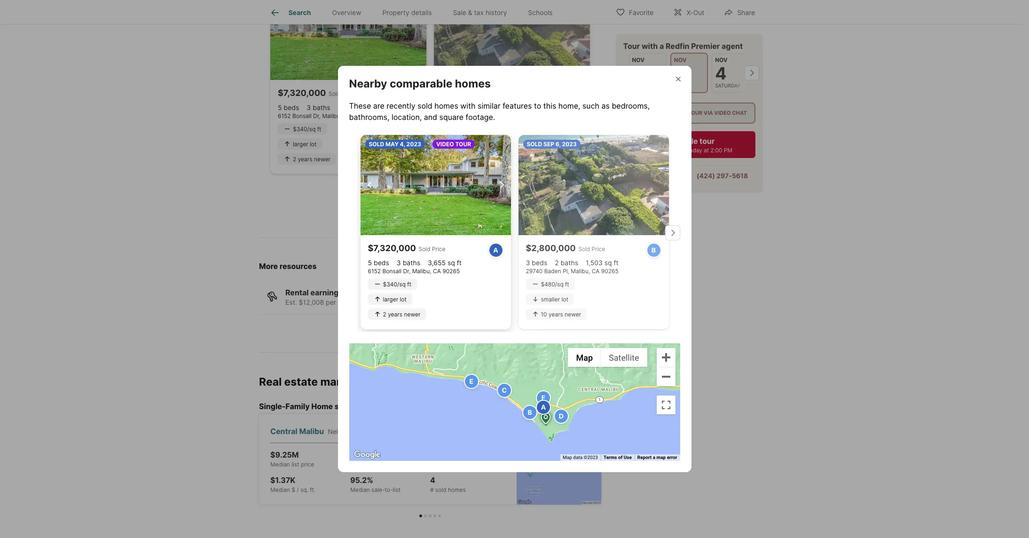 Task type: locate. For each thing, give the bounding box(es) containing it.
3 nov from the left
[[716, 56, 728, 63]]

schedule tour next available: today at 2:00 pm
[[647, 136, 733, 154]]

nearby comparable homes element
[[349, 66, 502, 91]]

for
[[405, 375, 420, 388]]

0 vertical spatial baden
[[460, 112, 477, 119]]

sold inside 4 # sold homes
[[435, 486, 447, 493]]

0 horizontal spatial a
[[493, 246, 498, 254]]

d
[[559, 412, 564, 420]]

price
[[342, 90, 356, 97], [432, 246, 446, 253], [592, 246, 605, 253]]

1 vertical spatial larger
[[383, 296, 398, 303]]

3 beds
[[442, 103, 463, 111], [526, 259, 548, 267]]

this
[[544, 101, 557, 110]]

with up footage.
[[461, 101, 476, 110]]

map inside 'button'
[[462, 198, 478, 208]]

list left price on the bottom left
[[292, 461, 299, 468]]

image image
[[517, 414, 602, 505]]

newer
[[314, 155, 331, 162], [481, 155, 497, 162], [404, 311, 421, 318], [565, 311, 581, 318]]

features
[[503, 101, 532, 110]]

homes
[[455, 77, 491, 90], [435, 101, 458, 110], [451, 461, 469, 468], [448, 486, 466, 493]]

1 horizontal spatial a
[[653, 455, 656, 460]]

(424)
[[697, 172, 716, 180]]

smaller
[[457, 140, 476, 147], [541, 296, 560, 303]]

53 # listed homes
[[430, 450, 469, 468]]

comparable up recently
[[390, 77, 453, 90]]

1 horizontal spatial 6152
[[368, 268, 381, 275]]

central
[[270, 427, 298, 436]]

5 beds inside nearby comparable homes dialog
[[368, 259, 389, 267]]

homes right listed
[[451, 461, 469, 468]]

0 horizontal spatial sold
[[418, 101, 433, 110]]

ca
[[343, 112, 351, 119], [508, 112, 515, 119], [433, 268, 441, 275], [592, 268, 600, 275]]

as
[[602, 101, 610, 110]]

1 vertical spatial $2,800,000
[[526, 243, 576, 253]]

10
[[457, 155, 463, 162], [541, 311, 547, 318]]

and
[[424, 112, 437, 122]]

1 horizontal spatial sold
[[419, 246, 431, 253]]

nov left nov 3 friday
[[633, 56, 645, 63]]

1 vertical spatial list
[[393, 486, 401, 493]]

# inside "53 # listed homes"
[[430, 461, 434, 468]]

0 horizontal spatial 5 beds
[[278, 103, 299, 111]]

2 horizontal spatial a
[[660, 41, 664, 51]]

mkt.
[[394, 461, 406, 468]]

0 vertical spatial 4
[[716, 63, 727, 84]]

ft.
[[310, 486, 316, 493]]

1 vertical spatial 5
[[368, 259, 372, 267]]

bathrooms,
[[349, 112, 390, 122]]

neighborhood
[[328, 428, 372, 436]]

today
[[687, 147, 703, 154]]

sold inside the $7,320,000 sold price
[[329, 90, 340, 97]]

days
[[372, 461, 384, 468]]

1 horizontal spatial 3,655
[[428, 259, 446, 267]]

0 horizontal spatial nov
[[633, 56, 645, 63]]

0 horizontal spatial bonsall
[[293, 112, 312, 119]]

# inside 4 # sold homes
[[430, 486, 434, 493]]

4 down 53
[[430, 476, 435, 485]]

3,655 sq ft up bathrooms,
[[338, 103, 372, 111]]

1 vertical spatial with
[[461, 101, 476, 110]]

bonsall down the $7,320,000 sold price
[[293, 112, 312, 119]]

6152 inside nearby comparable homes dialog
[[368, 268, 381, 275]]

nov inside nov 4 saturday
[[716, 56, 728, 63]]

terms
[[604, 455, 617, 460]]

agent
[[722, 41, 743, 51]]

comparable left rentals
[[392, 298, 429, 306]]

list inside $9.25m median list price
[[292, 461, 299, 468]]

2023 right 6,
[[562, 141, 577, 148]]

1 vertical spatial pl,
[[563, 268, 570, 275]]

are
[[373, 101, 385, 110]]

sold
[[369, 141, 384, 148], [527, 141, 542, 148]]

0 horizontal spatial $480/sq
[[457, 125, 479, 132]]

0 vertical spatial 2 years newer
[[293, 155, 331, 162]]

0 vertical spatial 29740
[[442, 112, 459, 119]]

median down the $9.25m
[[270, 461, 290, 468]]

median inside $1.37k median $ / sq. ft.
[[270, 486, 290, 493]]

1 horizontal spatial bonsall
[[383, 268, 402, 275]]

1 vertical spatial $480/sq ft
[[541, 281, 569, 288]]

bonsall up rental earnings est. $12,008 per month, based on comparable rentals
[[383, 268, 402, 275]]

1 sold price from the left
[[419, 246, 446, 253]]

on right the based
[[383, 298, 390, 306]]

5618
[[732, 172, 749, 180]]

a left redfin
[[660, 41, 664, 51]]

these are recently sold homes with similar features to this home, such as bedrooms, bathrooms, location, and square footage.
[[349, 101, 650, 122]]

0 horizontal spatial smaller
[[457, 140, 476, 147]]

1 horizontal spatial 2 years newer
[[383, 311, 421, 318]]

3,655 inside nearby comparable homes dialog
[[428, 259, 446, 267]]

6152 up rental earnings est. $12,008 per month, based on comparable rentals
[[368, 268, 381, 275]]

on left mkt.
[[386, 461, 393, 468]]

0 horizontal spatial 1,503
[[502, 103, 518, 111]]

dr, up rental earnings est. $12,008 per month, based on comparable rentals
[[403, 268, 411, 275]]

1 vertical spatial comparable
[[392, 298, 429, 306]]

4 down agent
[[716, 63, 727, 84]]

rental
[[285, 288, 309, 297]]

$340/sq up rental earnings est. $12,008 per month, based on comparable rentals
[[383, 281, 406, 288]]

1 vertical spatial 10 years newer
[[541, 311, 581, 318]]

tour left via
[[688, 110, 703, 116]]

0 vertical spatial larger lot
[[293, 140, 317, 147]]

such
[[583, 101, 600, 110]]

1 # from the top
[[430, 461, 434, 468]]

favorite button
[[608, 2, 662, 21]]

None button
[[671, 53, 709, 93], [629, 53, 667, 93], [712, 53, 750, 93], [671, 53, 709, 93], [629, 53, 667, 93], [712, 53, 750, 93]]

sold may 4, 2023
[[369, 141, 421, 148]]

3
[[675, 63, 686, 84], [307, 103, 311, 111], [442, 103, 446, 111], [397, 259, 401, 267], [526, 259, 530, 267]]

29740 baden pl, malibu, ca 90265
[[442, 112, 534, 119], [526, 268, 619, 275]]

0 horizontal spatial larger
[[293, 140, 308, 147]]

bluewater
[[459, 375, 512, 388]]

1 horizontal spatial 2 baths
[[555, 259, 579, 267]]

map left satellite popup button
[[576, 353, 593, 362]]

0 vertical spatial 5 beds
[[278, 103, 299, 111]]

1 horizontal spatial 3 baths
[[397, 259, 421, 267]]

pm
[[724, 147, 733, 154]]

baden inside nearby comparable homes dialog
[[545, 268, 561, 275]]

1 vertical spatial 29740
[[526, 268, 543, 275]]

a right ask
[[647, 172, 650, 180]]

menu bar
[[568, 348, 647, 367]]

homes inside 4 # sold homes
[[448, 486, 466, 493]]

tour for tour with a redfin premier agent
[[624, 41, 640, 51]]

years
[[298, 155, 313, 162], [464, 155, 479, 162], [388, 311, 403, 318], [549, 311, 563, 318]]

3 baths inside nearby comparable homes dialog
[[397, 259, 421, 267]]

$2,800,000 inside nearby comparable homes dialog
[[526, 243, 576, 253]]

sold left may
[[369, 141, 384, 148]]

schools
[[528, 9, 553, 17]]

question
[[652, 172, 680, 180]]

sep
[[544, 141, 555, 148]]

nov down agent
[[716, 56, 728, 63]]

1 vertical spatial $340/sq ft
[[383, 281, 412, 288]]

dr, down the $7,320,000 sold price
[[313, 112, 321, 119]]

# up slide 3 dot icon
[[430, 486, 434, 493]]

0 vertical spatial a
[[493, 246, 498, 254]]

1 vertical spatial 5 beds
[[368, 259, 389, 267]]

#
[[430, 461, 434, 468], [430, 486, 434, 493]]

0 horizontal spatial dr,
[[313, 112, 321, 119]]

slide 2 dot image
[[424, 515, 427, 517]]

0 horizontal spatial larger lot
[[293, 140, 317, 147]]

sold left sep
[[527, 141, 542, 148]]

3,655 up bathrooms,
[[338, 103, 356, 111]]

$340/sq ft
[[293, 125, 321, 132], [383, 281, 412, 288]]

0 horizontal spatial $340/sq
[[293, 125, 316, 132]]

beds
[[284, 103, 299, 111], [448, 103, 463, 111], [374, 259, 389, 267], [532, 259, 548, 267]]

carousel group
[[255, 412, 613, 517]]

0 horizontal spatial 2023
[[407, 141, 421, 148]]

1 horizontal spatial 1,503
[[586, 259, 603, 267]]

map left "error" at right bottom
[[657, 455, 666, 460]]

0 vertical spatial 10
[[457, 155, 463, 162]]

2 horizontal spatial price
[[592, 246, 605, 253]]

photo of 29740 baden pl, malibu, ca 90265 image inside nearby comparable homes dialog
[[519, 135, 669, 235]]

tour for tour via video chat
[[688, 110, 703, 116]]

sold inside these are recently sold homes with similar features to this home, such as bedrooms, bathrooms, location, and square footage.
[[418, 101, 433, 110]]

$340/sq ft up rental earnings est. $12,008 per month, based on comparable rentals
[[383, 281, 412, 288]]

2 sold price from the left
[[579, 246, 605, 253]]

2 years newer
[[293, 155, 331, 162], [383, 311, 421, 318]]

2 nov from the left
[[675, 56, 687, 63]]

0 horizontal spatial 29740
[[442, 112, 459, 119]]

sold price for $7,320,000
[[419, 246, 446, 253]]

1 horizontal spatial 10
[[541, 311, 547, 318]]

similar
[[478, 101, 501, 110]]

0 horizontal spatial baden
[[460, 112, 477, 119]]

$340/sq ft down the $7,320,000 sold price
[[293, 125, 321, 132]]

median for $1.37k
[[270, 486, 290, 493]]

1 horizontal spatial sold
[[527, 141, 542, 148]]

0 horizontal spatial 2 baths
[[471, 103, 494, 111]]

at
[[704, 147, 709, 154]]

homes down listed
[[448, 486, 466, 493]]

0 horizontal spatial 1,503 sq ft
[[502, 103, 534, 111]]

1,503 sq ft
[[502, 103, 534, 111], [586, 259, 619, 267]]

1 vertical spatial 3 baths
[[397, 259, 421, 267]]

1 horizontal spatial $480/sq
[[541, 281, 564, 288]]

square
[[440, 112, 464, 122]]

1 vertical spatial map
[[563, 455, 572, 460]]

1 vertical spatial 1,503 sq ft
[[586, 259, 619, 267]]

1 vertical spatial 3,655
[[428, 259, 446, 267]]

next image
[[598, 452, 613, 467]]

single-family home sales (last 30 days)
[[259, 402, 407, 411]]

x-out button
[[666, 2, 713, 21]]

1 vertical spatial smaller
[[541, 296, 560, 303]]

3,655 up rentals
[[428, 259, 446, 267]]

sold down listed
[[435, 486, 447, 493]]

1 horizontal spatial larger
[[383, 296, 398, 303]]

sold up and
[[418, 101, 433, 110]]

median for $9.25m
[[270, 461, 290, 468]]

ft
[[367, 103, 372, 111], [530, 103, 534, 111], [317, 125, 321, 132], [481, 125, 485, 132], [457, 259, 462, 267], [614, 259, 619, 267], [407, 281, 412, 288], [565, 281, 569, 288]]

map left "data"
[[563, 455, 572, 460]]

0 vertical spatial photo of 29740 baden pl, malibu, ca 90265 image
[[434, 0, 590, 80]]

$2,800,000
[[442, 88, 492, 98], [526, 243, 576, 253]]

median inside 95.2% median sale-to-list
[[350, 486, 370, 493]]

6152 bonsall dr, malibu, ca 90265 up rentals
[[368, 268, 460, 275]]

1 horizontal spatial 3 beds
[[526, 259, 548, 267]]

saturday
[[716, 83, 741, 89]]

share button
[[716, 2, 763, 21]]

smaller inside nearby comparable homes dialog
[[541, 296, 560, 303]]

1 vertical spatial $480/sq
[[541, 281, 564, 288]]

price inside the $7,320,000 sold price
[[342, 90, 356, 97]]

$7,320,000 inside nearby comparable homes dialog
[[368, 243, 416, 253]]

1 sold from the left
[[369, 141, 384, 148]]

a inside dialog
[[653, 455, 656, 460]]

$480/sq ft inside nearby comparable homes dialog
[[541, 281, 569, 288]]

nov down tour with a redfin premier agent at the right of the page
[[675, 56, 687, 63]]

0 vertical spatial 3,655
[[338, 103, 356, 111]]

slide 1 dot image
[[420, 515, 422, 517]]

overview tab
[[322, 1, 372, 24]]

menu bar containing map
[[568, 348, 647, 367]]

1 horizontal spatial $7,320,000
[[368, 243, 416, 253]]

3,655 sq ft up rentals
[[428, 259, 462, 267]]

on right comparables
[[452, 198, 461, 208]]

on
[[452, 198, 461, 208], [383, 298, 390, 306], [386, 461, 393, 468]]

tour in person
[[630, 110, 674, 116]]

property details tab
[[372, 1, 443, 24]]

1 vertical spatial baden
[[545, 268, 561, 275]]

tour left the 'in'
[[630, 110, 644, 116]]

0 vertical spatial 6152
[[278, 112, 291, 119]]

map for map
[[576, 353, 593, 362]]

$340/sq down the $7,320,000 sold price
[[293, 125, 316, 132]]

0 horizontal spatial map
[[563, 455, 572, 460]]

1 horizontal spatial next image
[[745, 65, 760, 81]]

5 down the $7,320,000 sold price
[[278, 103, 282, 111]]

3,655 sq ft
[[338, 103, 372, 111], [428, 259, 462, 267]]

4 inside 4 # sold homes
[[430, 476, 435, 485]]

larger lot
[[293, 140, 317, 147], [383, 296, 407, 303]]

ask a question link
[[633, 172, 680, 180]]

# for 4
[[430, 486, 434, 493]]

5 up rental earnings est. $12,008 per month, based on comparable rentals
[[368, 259, 372, 267]]

1 vertical spatial 3 beds
[[526, 259, 548, 267]]

comparable inside dialog
[[390, 77, 453, 90]]

(424) 297-5618
[[697, 172, 749, 180]]

google image
[[352, 449, 383, 461]]

baths
[[313, 103, 330, 111], [476, 103, 494, 111], [403, 259, 421, 267], [561, 259, 579, 267]]

0 horizontal spatial b
[[528, 409, 532, 417]]

nov
[[633, 56, 645, 63], [675, 56, 687, 63], [716, 56, 728, 63]]

next image
[[745, 65, 760, 81], [665, 226, 680, 241]]

friday
[[675, 83, 691, 89]]

1 horizontal spatial map
[[576, 353, 593, 362]]

median inside 113 median days on mkt.
[[350, 461, 370, 468]]

a for a b
[[541, 403, 546, 411]]

10 inside nearby comparable homes dialog
[[541, 311, 547, 318]]

29740 inside nearby comparable homes dialog
[[526, 268, 543, 275]]

0 vertical spatial 6152 bonsall dr, malibu, ca 90265
[[278, 112, 370, 119]]

map right comparables
[[462, 198, 478, 208]]

list box
[[624, 103, 756, 124]]

c
[[502, 386, 507, 394]]

3 beds inside nearby comparable homes dialog
[[526, 259, 548, 267]]

a right report
[[653, 455, 656, 460]]

map inside map popup button
[[576, 353, 593, 362]]

price
[[301, 461, 314, 468]]

redfin
[[666, 41, 690, 51]]

central malibu link
[[270, 426, 328, 437]]

2 years newer inside nearby comparable homes dialog
[[383, 311, 421, 318]]

list right sale-
[[393, 486, 401, 493]]

1 vertical spatial 1,503
[[586, 259, 603, 267]]

with up nov 2
[[642, 41, 658, 51]]

0 vertical spatial $480/sq
[[457, 125, 479, 132]]

sq
[[358, 103, 365, 111], [520, 103, 528, 111], [448, 259, 455, 267], [605, 259, 612, 267]]

1 vertical spatial b
[[528, 409, 532, 417]]

6152 down the $7,320,000 sold price
[[278, 112, 291, 119]]

5 beds down the $7,320,000 sold price
[[278, 103, 299, 111]]

2 # from the top
[[430, 486, 434, 493]]

0 vertical spatial $340/sq ft
[[293, 125, 321, 132]]

2 vertical spatial a
[[653, 455, 656, 460]]

# for 53
[[430, 461, 434, 468]]

photo of 29740 baden pl, malibu, ca 90265 image
[[434, 0, 590, 80], [519, 135, 669, 235]]

2023 right 4,
[[407, 141, 421, 148]]

schools tab
[[518, 1, 563, 24]]

1 horizontal spatial $480/sq ft
[[541, 281, 569, 288]]

5 beds up rental earnings est. $12,008 per month, based on comparable rentals
[[368, 259, 389, 267]]

nov for 3
[[675, 56, 687, 63]]

a for a
[[493, 246, 498, 254]]

location,
[[392, 112, 422, 122]]

a inside a b
[[541, 403, 546, 411]]

tour up nov 2
[[624, 41, 640, 51]]

1 vertical spatial photo of 29740 baden pl, malibu, ca 90265 image
[[519, 135, 669, 235]]

photo of 29740 baden pl, malibu, ca 90265 image for sold sep 6, 2023
[[519, 135, 669, 235]]

homes inside these are recently sold homes with similar features to this home, such as bedrooms, bathrooms, location, and square footage.
[[435, 101, 458, 110]]

slide 5 dot image
[[438, 515, 441, 517]]

pl, inside nearby comparable homes dialog
[[563, 268, 570, 275]]

with
[[642, 41, 658, 51], [461, 101, 476, 110]]

history
[[486, 9, 507, 17]]

0 horizontal spatial list
[[292, 461, 299, 468]]

nov 3 friday
[[675, 56, 691, 89]]

homes up square
[[435, 101, 458, 110]]

2 baths inside nearby comparable homes dialog
[[555, 259, 579, 267]]

central malibu neighborhood
[[270, 427, 372, 436]]

1 horizontal spatial sold price
[[579, 246, 605, 253]]

6152
[[278, 112, 291, 119], [368, 268, 381, 275]]

on inside 113 median days on mkt.
[[386, 461, 393, 468]]

6152 bonsall dr, malibu, ca 90265 down the $7,320,000 sold price
[[278, 112, 370, 119]]

0 vertical spatial 29740 baden pl, malibu, ca 90265
[[442, 112, 534, 119]]

1 horizontal spatial nov
[[675, 56, 687, 63]]

0 horizontal spatial $480/sq ft
[[457, 125, 485, 132]]

video
[[715, 110, 731, 116]]

sold for $2,800,000
[[579, 246, 590, 253]]

median down $1.37k
[[270, 486, 290, 493]]

0 vertical spatial b
[[652, 246, 656, 254]]

median inside $9.25m median list price
[[270, 461, 290, 468]]

# down 53
[[430, 461, 434, 468]]

2 inside nov 2
[[633, 63, 643, 84]]

1 nov from the left
[[633, 56, 645, 63]]

photo of 6152 bonsall dr, malibu, ca 90265 image
[[270, 0, 427, 80], [361, 135, 511, 235]]

1 vertical spatial smaller lot
[[541, 296, 569, 303]]

slide 4 dot image
[[434, 515, 436, 517]]

0 vertical spatial 3 baths
[[307, 103, 330, 111]]

1 horizontal spatial 5
[[368, 259, 372, 267]]

median down 113 on the left of page
[[350, 461, 370, 468]]

$7,320,000 for $7,320,000 sold price
[[278, 88, 326, 98]]

30
[[374, 402, 384, 411]]

10 years newer
[[457, 155, 497, 162], [541, 311, 581, 318]]

price for $2,800,000
[[592, 246, 605, 253]]

1 horizontal spatial 3,655 sq ft
[[428, 259, 462, 267]]

nov inside nov 3 friday
[[675, 56, 687, 63]]

$480/sq inside nearby comparable homes dialog
[[541, 281, 564, 288]]

1 horizontal spatial list
[[393, 486, 401, 493]]

2 sold from the left
[[527, 141, 542, 148]]

tab list
[[259, 0, 571, 24]]

1 2023 from the left
[[407, 141, 421, 148]]

median down 95.2%
[[350, 486, 370, 493]]

1 horizontal spatial 4
[[716, 63, 727, 84]]

2 2023 from the left
[[562, 141, 577, 148]]

$340/sq
[[293, 125, 316, 132], [383, 281, 406, 288]]



Task type: vqa. For each thing, say whether or not it's contained in the screenshot.
the Schools
yes



Task type: describe. For each thing, give the bounding box(es) containing it.
per
[[326, 298, 336, 306]]

2023 for sold sep 6, 2023
[[562, 141, 577, 148]]

0 vertical spatial larger
[[293, 140, 308, 147]]

larger lot inside nearby comparable homes dialog
[[383, 296, 407, 303]]

map region
[[281, 295, 763, 536]]

on inside rental earnings est. $12,008 per month, based on comparable rentals
[[383, 298, 390, 306]]

0 vertical spatial 1,503
[[502, 103, 518, 111]]

sold sep 6, 2023
[[527, 141, 577, 148]]

29740 baden pl, malibu, ca 90265 inside nearby comparable homes dialog
[[526, 268, 619, 275]]

on inside 'button'
[[452, 198, 461, 208]]

property
[[383, 9, 410, 17]]

0 vertical spatial smaller
[[457, 140, 476, 147]]

$7,320,000 sold price
[[278, 88, 356, 98]]

3,655 sq ft inside nearby comparable homes dialog
[[428, 259, 462, 267]]

a b
[[528, 403, 546, 417]]

$1.37k median $ / sq. ft.
[[270, 476, 316, 493]]

dr, inside nearby comparable homes dialog
[[403, 268, 411, 275]]

sq.
[[300, 486, 308, 493]]

tour with a redfin premier agent
[[624, 41, 743, 51]]

nov for 4
[[716, 56, 728, 63]]

footage.
[[466, 112, 495, 122]]

$1.37k
[[270, 476, 296, 485]]

95.2% median sale-to-list
[[350, 476, 401, 493]]

tax
[[474, 9, 484, 17]]

95.2%
[[350, 476, 373, 485]]

more
[[259, 261, 278, 271]]

search
[[288, 9, 311, 17]]

0 horizontal spatial 5
[[278, 103, 282, 111]]

slide 3 dot image
[[429, 515, 432, 517]]

29351
[[423, 375, 456, 388]]

of
[[618, 455, 623, 460]]

4 # sold homes
[[430, 476, 466, 493]]

4 inside nov 4 saturday
[[716, 63, 727, 84]]

ask a question
[[633, 172, 680, 180]]

rentals
[[431, 298, 452, 306]]

f
[[541, 394, 545, 402]]

©2023
[[584, 455, 598, 460]]

0 vertical spatial photo of 6152 bonsall dr, malibu, ca 90265 image
[[270, 0, 427, 80]]

0 vertical spatial smaller lot
[[457, 140, 484, 147]]

2023 for sold may 4, 2023
[[407, 141, 421, 148]]

with inside these are recently sold homes with similar features to this home, such as bedrooms, bathrooms, location, and square footage.
[[461, 101, 476, 110]]

price for $7,320,000
[[432, 246, 446, 253]]

0 vertical spatial 3 beds
[[442, 103, 463, 111]]

0 vertical spatial pl,
[[479, 112, 485, 119]]

available:
[[660, 147, 685, 154]]

days)
[[386, 402, 407, 411]]

video tour
[[436, 141, 471, 148]]

view comparables on map
[[382, 198, 478, 208]]

resources
[[280, 261, 317, 271]]

listed
[[435, 461, 450, 468]]

map data ©2023
[[563, 455, 598, 460]]

0 vertical spatial a
[[660, 41, 664, 51]]

comparable inside rental earnings est. $12,008 per month, based on comparable rentals
[[392, 298, 429, 306]]

sold price for $2,800,000
[[579, 246, 605, 253]]

10 years newer inside nearby comparable homes dialog
[[541, 311, 581, 318]]

b inside a b
[[528, 409, 532, 417]]

next button image
[[496, 179, 507, 190]]

terms of use
[[604, 455, 632, 460]]

5 inside nearby comparable homes dialog
[[368, 259, 372, 267]]

tour for tour in person
[[630, 110, 644, 116]]

map inside nearby comparable homes dialog
[[657, 455, 666, 460]]

list box containing tour in person
[[624, 103, 756, 124]]

0 horizontal spatial 2 years newer
[[293, 155, 331, 162]]

&
[[468, 9, 472, 17]]

2:00
[[711, 147, 723, 154]]

sold for sold sep 6, 2023
[[527, 141, 542, 148]]

sale-
[[372, 486, 385, 493]]

0 vertical spatial with
[[642, 41, 658, 51]]

bedrooms,
[[612, 101, 650, 110]]

median for 113
[[350, 461, 370, 468]]

list inside 95.2% median sale-to-list
[[393, 486, 401, 493]]

home
[[311, 402, 333, 411]]

may
[[386, 141, 399, 148]]

(424) 297-5618 link
[[697, 172, 749, 180]]

1 vertical spatial next image
[[665, 226, 680, 241]]

a for question
[[647, 172, 650, 180]]

$
[[292, 486, 295, 493]]

comparables
[[402, 198, 450, 208]]

$340/sq ft inside nearby comparable homes dialog
[[383, 281, 412, 288]]

nov 4 saturday
[[716, 56, 741, 89]]

use
[[624, 455, 632, 460]]

tour
[[455, 141, 471, 148]]

0 vertical spatial 3,655 sq ft
[[338, 103, 372, 111]]

3 inside nov 3 friday
[[675, 63, 686, 84]]

297-
[[717, 172, 732, 180]]

in
[[646, 110, 651, 116]]

search link
[[270, 7, 311, 18]]

tab list containing search
[[259, 0, 571, 24]]

$7,320,000 for $7,320,000
[[368, 243, 416, 253]]

0 vertical spatial bonsall
[[293, 112, 312, 119]]

e
[[469, 377, 473, 385]]

real estate market insights for 29351 bluewater rd
[[259, 375, 529, 388]]

53
[[430, 450, 440, 460]]

sale
[[453, 9, 466, 17]]

previous button image
[[364, 179, 376, 190]]

homes up similar at the top of the page
[[455, 77, 491, 90]]

nearby comparable homes dialog
[[281, 66, 763, 536]]

report a map error link
[[638, 455, 677, 460]]

bonsall inside nearby comparable homes dialog
[[383, 268, 402, 275]]

0 vertical spatial 1,503 sq ft
[[502, 103, 534, 111]]

recently
[[387, 101, 416, 110]]

smaller lot inside nearby comparable homes dialog
[[541, 296, 569, 303]]

based
[[362, 298, 381, 306]]

$2,800,000 for b
[[526, 243, 576, 253]]

$2,800,000 for 3 beds
[[442, 88, 492, 98]]

nov 2
[[633, 56, 645, 84]]

chat
[[733, 110, 747, 116]]

a for map
[[653, 455, 656, 460]]

(last
[[356, 402, 373, 411]]

photo of 6152 bonsall dr, malibu, ca 90265 image inside nearby comparable homes dialog
[[361, 135, 511, 235]]

more resources
[[259, 261, 317, 271]]

sold for $7,320,000
[[419, 246, 431, 253]]

via
[[704, 110, 714, 116]]

$340/sq inside nearby comparable homes dialog
[[383, 281, 406, 288]]

person
[[653, 110, 674, 116]]

1 horizontal spatial b
[[652, 246, 656, 254]]

x-
[[687, 8, 694, 16]]

larger inside nearby comparable homes dialog
[[383, 296, 398, 303]]

these
[[349, 101, 371, 110]]

month,
[[338, 298, 360, 306]]

tour via video chat
[[688, 110, 747, 116]]

0 vertical spatial dr,
[[313, 112, 321, 119]]

share
[[738, 8, 755, 16]]

0 horizontal spatial $340/sq ft
[[293, 125, 321, 132]]

0 horizontal spatial 10 years newer
[[457, 155, 497, 162]]

sale & tax history tab
[[443, 1, 518, 24]]

0 horizontal spatial 3 baths
[[307, 103, 330, 111]]

ask
[[633, 172, 645, 180]]

home,
[[559, 101, 581, 110]]

photo of 29740 baden pl, malibu, ca 90265 image for $2,800,000
[[434, 0, 590, 80]]

malibu
[[299, 427, 324, 436]]

premier
[[692, 41, 720, 51]]

x-out
[[687, 8, 705, 16]]

family
[[286, 402, 310, 411]]

map for map data ©2023
[[563, 455, 572, 460]]

6,
[[556, 141, 561, 148]]

nearby comparable homes
[[349, 77, 491, 90]]

median for 95.2%
[[350, 486, 370, 493]]

menu bar inside nearby comparable homes dialog
[[568, 348, 647, 367]]

to
[[534, 101, 541, 110]]

favorite
[[629, 8, 654, 16]]

/
[[297, 486, 299, 493]]

single-
[[259, 402, 286, 411]]

data
[[573, 455, 583, 460]]

1,503 inside nearby comparable homes dialog
[[586, 259, 603, 267]]

6152 bonsall dr, malibu, ca 90265 inside nearby comparable homes dialog
[[368, 268, 460, 275]]

0 vertical spatial 2 baths
[[471, 103, 494, 111]]

rental earnings est. $12,008 per month, based on comparable rentals
[[285, 288, 452, 306]]

0 vertical spatial next image
[[745, 65, 760, 81]]

nov for 2
[[633, 56, 645, 63]]

$12,008
[[299, 298, 324, 306]]

homes inside "53 # listed homes"
[[451, 461, 469, 468]]

1,503 sq ft inside nearby comparable homes dialog
[[586, 259, 619, 267]]

sold for sold may 4, 2023
[[369, 141, 384, 148]]



